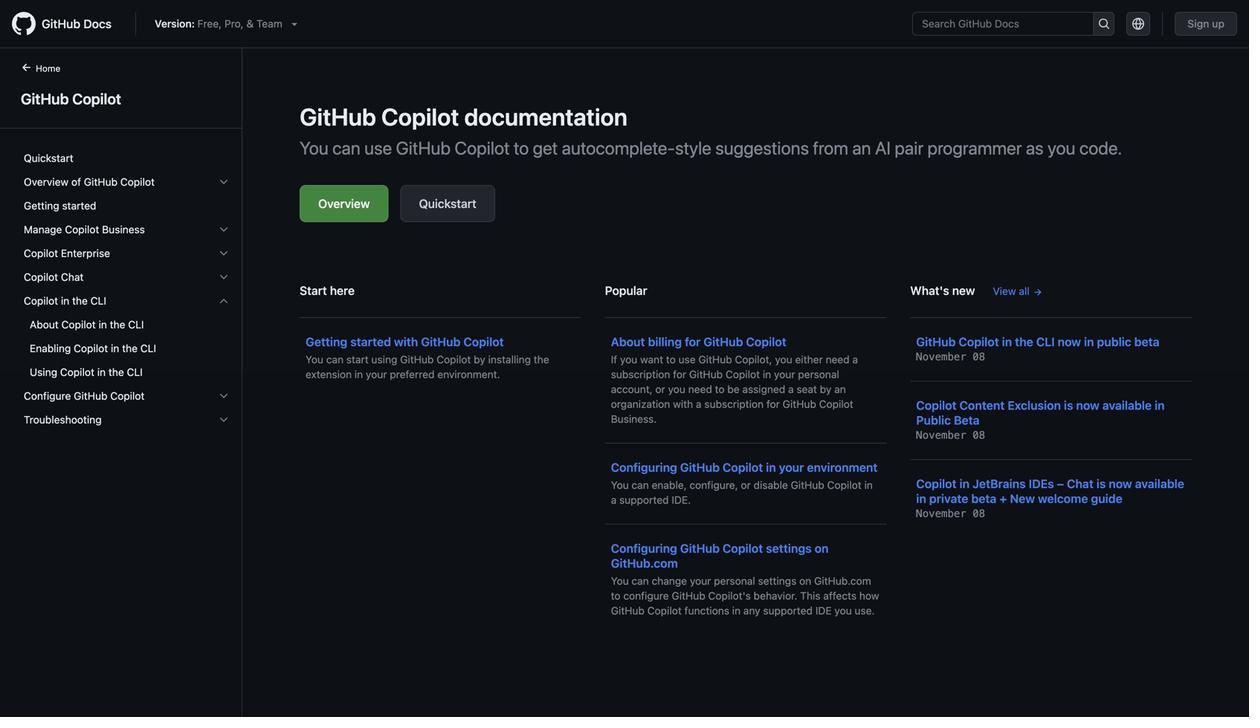 Task type: vqa. For each thing, say whether or not it's contained in the screenshot.
NETWORK
no



Task type: locate. For each thing, give the bounding box(es) containing it.
you inside configuring github copilot settings on github.com you can change your personal settings on github.com to configure github copilot's behavior. this affects how github copilot functions in any supported ide you use.
[[611, 575, 629, 588]]

using
[[30, 366, 57, 379]]

in inside 'about billing for github copilot if you want to use github copilot, you either need a subscription for github copilot in your personal account, or you need to be assigned a seat by an organization  with a subscription for github copilot business.'
[[763, 369, 772, 381]]

november 08 element up content on the bottom right
[[917, 351, 986, 363]]

either
[[796, 354, 823, 366]]

getting started link
[[18, 194, 236, 218]]

for
[[685, 335, 701, 349], [673, 369, 687, 381], [767, 398, 780, 411]]

started inside getting started with github copilot you can start using github copilot by installing the extension in your preferred environment.
[[351, 335, 391, 349]]

0 horizontal spatial an
[[835, 384, 846, 396]]

1 november 08 element from the top
[[917, 351, 986, 363]]

1 vertical spatial configuring
[[611, 542, 678, 556]]

you inside configuring github copilot settings on github.com you can change your personal settings on github.com to configure github copilot's behavior. this affects how github copilot functions in any supported ide you use.
[[835, 605, 852, 618]]

08 down beta
[[973, 430, 986, 442]]

getting inside getting started with github copilot you can start using github copilot by installing the extension in your preferred environment.
[[306, 335, 348, 349]]

the down copilot in the cli dropdown button
[[110, 319, 125, 331]]

available inside the copilot in jetbrains ides – chat is now available in private beta + new welcome guide november 08
[[1136, 477, 1185, 491]]

november down "private"
[[917, 508, 967, 520]]

an left ai
[[853, 138, 872, 158]]

getting up extension
[[306, 335, 348, 349]]

can up configure
[[632, 575, 649, 588]]

suggestions
[[716, 138, 810, 158]]

2 configuring from the top
[[611, 542, 678, 556]]

started for getting started
[[62, 200, 96, 212]]

08 up content on the bottom right
[[973, 351, 986, 363]]

1 vertical spatial by
[[820, 384, 832, 396]]

0 horizontal spatial about
[[30, 319, 59, 331]]

1 vertical spatial with
[[673, 398, 694, 411]]

with inside 'about billing for github copilot if you want to use github copilot, you either need a subscription for github copilot in your personal account, or you need to be assigned a seat by an organization  with a subscription for github copilot business.'
[[673, 398, 694, 411]]

use inside 'about billing for github copilot if you want to use github copilot, you either need a subscription for github copilot in your personal account, or you need to be assigned a seat by an organization  with a subscription for github copilot business.'
[[679, 354, 696, 366]]

5 sc 9kayk9 0 image from the top
[[218, 414, 230, 426]]

cli down copilot in the cli dropdown button
[[128, 319, 144, 331]]

can up overview link
[[333, 138, 361, 158]]

overview link
[[300, 185, 389, 222]]

can left enable,
[[632, 480, 649, 492]]

getting up manage
[[24, 200, 59, 212]]

about copilot in the cli link
[[18, 313, 236, 337]]

copilot,
[[735, 354, 773, 366]]

sc 9kayk9 0 image
[[218, 176, 230, 188], [218, 248, 230, 260], [218, 272, 230, 283], [218, 295, 230, 307], [218, 414, 230, 426]]

november for github
[[917, 351, 967, 363]]

subscription down be at the right bottom of the page
[[705, 398, 764, 411]]

cli down enabling copilot in the cli link
[[127, 366, 143, 379]]

1 vertical spatial november 08 element
[[917, 430, 986, 442]]

is up guide
[[1097, 477, 1107, 491]]

ai
[[876, 138, 891, 158]]

disable
[[754, 480, 788, 492]]

about inside copilot in the cli element
[[30, 319, 59, 331]]

to down 'billing'
[[667, 354, 676, 366]]

1 horizontal spatial supported
[[764, 605, 813, 618]]

sc 9kayk9 0 image inside copilot in the cli dropdown button
[[218, 295, 230, 307]]

home link
[[15, 62, 84, 77]]

08 inside copilot content exclusion is now available in public beta november 08
[[973, 430, 986, 442]]

personal down either
[[799, 369, 840, 381]]

personal up copilot's in the bottom of the page
[[714, 575, 756, 588]]

3 sc 9kayk9 0 image from the top
[[218, 272, 230, 283]]

overview inside overview link
[[318, 197, 370, 211]]

now inside github copilot in the cli now in public beta november 08
[[1058, 335, 1082, 349]]

1 horizontal spatial by
[[820, 384, 832, 396]]

1 horizontal spatial getting
[[306, 335, 348, 349]]

1 vertical spatial getting
[[306, 335, 348, 349]]

1 horizontal spatial started
[[351, 335, 391, 349]]

0 vertical spatial 08
[[973, 351, 986, 363]]

business.
[[611, 413, 657, 426]]

1 horizontal spatial use
[[679, 354, 696, 366]]

2 november from the top
[[917, 430, 967, 442]]

0 vertical spatial configuring
[[611, 461, 678, 475]]

private
[[930, 492, 969, 506]]

an inside 'about billing for github copilot if you want to use github copilot, you either need a subscription for github copilot in your personal account, or you need to be assigned a seat by an organization  with a subscription for github copilot business.'
[[835, 384, 846, 396]]

1 vertical spatial use
[[679, 354, 696, 366]]

1 vertical spatial overview
[[318, 197, 370, 211]]

0 horizontal spatial beta
[[972, 492, 997, 506]]

need left be at the right bottom of the page
[[689, 384, 713, 396]]

getting for getting started with github copilot you can start using github copilot by installing the extension in your preferred environment.
[[306, 335, 348, 349]]

0 vertical spatial on
[[815, 542, 829, 556]]

personal
[[799, 369, 840, 381], [714, 575, 756, 588]]

0 vertical spatial sc 9kayk9 0 image
[[218, 224, 230, 236]]

the inside dropdown button
[[72, 295, 88, 307]]

0 vertical spatial personal
[[799, 369, 840, 381]]

getting inside the github copilot element
[[24, 200, 59, 212]]

2 vertical spatial november 08 element
[[917, 508, 986, 520]]

available inside copilot content exclusion is now available in public beta november 08
[[1103, 399, 1153, 413]]

assigned
[[743, 384, 786, 396]]

content
[[960, 399, 1005, 413]]

copilot enterprise button
[[18, 242, 236, 266]]

subscription up account,
[[611, 369, 671, 381]]

free,
[[198, 17, 222, 30]]

3 08 from the top
[[973, 508, 986, 520]]

0 horizontal spatial by
[[474, 354, 486, 366]]

0 horizontal spatial is
[[1065, 399, 1074, 413]]

your up disable
[[779, 461, 805, 475]]

use
[[365, 138, 392, 158], [679, 354, 696, 366]]

configuring
[[611, 461, 678, 475], [611, 542, 678, 556]]

want
[[641, 354, 664, 366]]

now inside copilot content exclusion is now available in public beta november 08
[[1077, 399, 1100, 413]]

or up organization
[[656, 384, 666, 396]]

4 sc 9kayk9 0 image from the top
[[218, 295, 230, 307]]

0 horizontal spatial or
[[656, 384, 666, 396]]

0 horizontal spatial quickstart
[[24, 152, 73, 164]]

0 vertical spatial an
[[853, 138, 872, 158]]

1 horizontal spatial github.com
[[815, 575, 872, 588]]

0 vertical spatial or
[[656, 384, 666, 396]]

copilot content exclusion is now available in public beta november 08
[[917, 399, 1165, 442]]

you down affects
[[835, 605, 852, 618]]

you left either
[[776, 354, 793, 366]]

1 vertical spatial github.com
[[815, 575, 872, 588]]

0 vertical spatial november
[[917, 351, 967, 363]]

0 horizontal spatial getting
[[24, 200, 59, 212]]

2 sc 9kayk9 0 image from the top
[[218, 248, 230, 260]]

quickstart inside the github copilot element
[[24, 152, 73, 164]]

november 08 element
[[917, 351, 986, 363], [917, 430, 986, 442], [917, 508, 986, 520]]

overview inside overview of github copilot dropdown button
[[24, 176, 69, 188]]

november up content on the bottom right
[[917, 351, 967, 363]]

sc 9kayk9 0 image inside copilot enterprise dropdown button
[[218, 248, 230, 260]]

supported down enable,
[[620, 494, 669, 507]]

by right seat
[[820, 384, 832, 396]]

your inside configuring github copilot settings on github.com you can change your personal settings on github.com to configure github copilot's behavior. this affects how github copilot functions in any supported ide you use.
[[690, 575, 712, 588]]

cli for using
[[127, 366, 143, 379]]

sc 9kayk9 0 image for copilot in the cli
[[218, 295, 230, 307]]

need right either
[[826, 354, 850, 366]]

can inside configuring github copilot settings on github.com you can change your personal settings on github.com to configure github copilot's behavior. this affects how github copilot functions in any supported ide you use.
[[632, 575, 649, 588]]

chat down copilot enterprise
[[61, 271, 84, 283]]

by
[[474, 354, 486, 366], [820, 384, 832, 396]]

1 08 from the top
[[973, 351, 986, 363]]

copilot inside the copilot in jetbrains ides – chat is now available in private beta + new welcome guide november 08
[[917, 477, 957, 491]]

or left disable
[[741, 480, 751, 492]]

github.com up change
[[611, 557, 678, 571]]

1 horizontal spatial quickstart link
[[401, 185, 495, 222]]

november inside github copilot in the cli now in public beta november 08
[[917, 351, 967, 363]]

sc 9kayk9 0 image inside overview of github copilot dropdown button
[[218, 176, 230, 188]]

about up if
[[611, 335, 645, 349]]

about inside 'about billing for github copilot if you want to use github copilot, you either need a subscription for github copilot in your personal account, or you need to be assigned a seat by an organization  with a subscription for github copilot business.'
[[611, 335, 645, 349]]

about billing for github copilot if you want to use github copilot, you either need a subscription for github copilot in your personal account, or you need to be assigned a seat by an organization  with a subscription for github copilot business.
[[611, 335, 859, 426]]

now right exclusion
[[1077, 399, 1100, 413]]

get
[[533, 138, 558, 158]]

be
[[728, 384, 740, 396]]

configuring up enable,
[[611, 461, 678, 475]]

for down assigned
[[767, 398, 780, 411]]

1 copilot in the cli element from the top
[[12, 289, 242, 385]]

november inside the copilot in jetbrains ides – chat is now available in private beta + new welcome guide november 08
[[917, 508, 967, 520]]

to left configure
[[611, 590, 621, 603]]

now left public
[[1058, 335, 1082, 349]]

in inside configuring github copilot settings on github.com you can change your personal settings on github.com to configure github copilot's behavior. this affects how github copilot functions in any supported ide you use.
[[733, 605, 741, 618]]

a left ide. on the right bottom of the page
[[611, 494, 617, 507]]

github docs link
[[12, 12, 124, 36]]

beta inside the copilot in jetbrains ides – chat is now available in private beta + new welcome guide november 08
[[972, 492, 997, 506]]

copilot in the cli button
[[18, 289, 236, 313]]

with up the using
[[394, 335, 418, 349]]

functions
[[685, 605, 730, 618]]

1 sc 9kayk9 0 image from the top
[[218, 176, 230, 188]]

1 november from the top
[[917, 351, 967, 363]]

1 horizontal spatial is
[[1097, 477, 1107, 491]]

08 down jetbrains
[[973, 508, 986, 520]]

1 horizontal spatial beta
[[1135, 335, 1160, 349]]

3 november 08 element from the top
[[917, 508, 986, 520]]

you up extension
[[306, 354, 324, 366]]

home
[[36, 63, 60, 74]]

copilot inside copilot content exclusion is now available in public beta november 08
[[917, 399, 957, 413]]

sc 9kayk9 0 image inside copilot chat dropdown button
[[218, 272, 230, 283]]

november down public
[[917, 430, 967, 442]]

november inside copilot content exclusion is now available in public beta november 08
[[917, 430, 967, 442]]

can up extension
[[326, 354, 344, 366]]

1 horizontal spatial personal
[[799, 369, 840, 381]]

copilot
[[72, 90, 121, 108], [381, 103, 459, 131], [455, 138, 510, 158], [120, 176, 155, 188], [65, 224, 99, 236], [24, 247, 58, 260], [24, 271, 58, 283], [24, 295, 58, 307], [61, 319, 96, 331], [464, 335, 504, 349], [747, 335, 787, 349], [959, 335, 1000, 349], [74, 343, 108, 355], [437, 354, 471, 366], [60, 366, 94, 379], [726, 369, 760, 381], [110, 390, 145, 402], [820, 398, 854, 411], [917, 399, 957, 413], [723, 461, 763, 475], [917, 477, 957, 491], [828, 480, 862, 492], [723, 542, 763, 556], [648, 605, 682, 618]]

sc 9kayk9 0 image inside configure github copilot dropdown button
[[218, 391, 230, 402]]

manage copilot business
[[24, 224, 145, 236]]

2 november 08 element from the top
[[917, 430, 986, 442]]

you left enable,
[[611, 480, 629, 492]]

1 vertical spatial started
[[351, 335, 391, 349]]

enabling
[[30, 343, 71, 355]]

beta
[[1135, 335, 1160, 349], [972, 492, 997, 506]]

your up assigned
[[774, 369, 796, 381]]

november 08 element down beta
[[917, 430, 986, 442]]

08 inside github copilot in the cli now in public beta november 08
[[973, 351, 986, 363]]

popular
[[605, 284, 648, 298]]

sc 9kayk9 0 image for business
[[218, 224, 230, 236]]

by inside 'about billing for github copilot if you want to use github copilot, you either need a subscription for github copilot in your personal account, or you need to be assigned a seat by an organization  with a subscription for github copilot business.'
[[820, 384, 832, 396]]

github.com
[[611, 557, 678, 571], [815, 575, 872, 588]]

1 vertical spatial is
[[1097, 477, 1107, 491]]

0 vertical spatial beta
[[1135, 335, 1160, 349]]

the down enabling copilot in the cli link
[[109, 366, 124, 379]]

0 vertical spatial quickstart link
[[18, 147, 236, 170]]

0 vertical spatial is
[[1065, 399, 1074, 413]]

0 vertical spatial use
[[365, 138, 392, 158]]

can inside getting started with github copilot you can start using github copilot by installing the extension in your preferred environment.
[[326, 354, 344, 366]]

cli inside github copilot in the cli now in public beta november 08
[[1037, 335, 1055, 349]]

1 vertical spatial sc 9kayk9 0 image
[[218, 391, 230, 402]]

copilot in the cli element
[[12, 289, 242, 385], [12, 313, 242, 385]]

you up organization
[[669, 384, 686, 396]]

0 horizontal spatial use
[[365, 138, 392, 158]]

0 horizontal spatial github.com
[[611, 557, 678, 571]]

started inside the github copilot element
[[62, 200, 96, 212]]

1 vertical spatial on
[[800, 575, 812, 588]]

environment
[[808, 461, 878, 475]]

0 vertical spatial started
[[62, 200, 96, 212]]

1 configuring from the top
[[611, 461, 678, 475]]

about up enabling
[[30, 319, 59, 331]]

you up configure
[[611, 575, 629, 588]]

0 horizontal spatial with
[[394, 335, 418, 349]]

is
[[1065, 399, 1074, 413], [1097, 477, 1107, 491]]

started down 'of'
[[62, 200, 96, 212]]

sc 9kayk9 0 image inside manage copilot business dropdown button
[[218, 224, 230, 236]]

1 horizontal spatial about
[[611, 335, 645, 349]]

2 copilot in the cli element from the top
[[12, 313, 242, 385]]

1 vertical spatial november
[[917, 430, 967, 442]]

chat right the "–"
[[1068, 477, 1094, 491]]

08 for copilot
[[973, 351, 986, 363]]

0 vertical spatial with
[[394, 335, 418, 349]]

sc 9kayk9 0 image for copilot enterprise
[[218, 248, 230, 260]]

cli down view all link
[[1037, 335, 1055, 349]]

with right organization
[[673, 398, 694, 411]]

1 vertical spatial quickstart link
[[401, 185, 495, 222]]

november 08 element for in
[[917, 508, 986, 520]]

configuring inside configuring github copilot in your environment you can enable, configure, or disable github copilot in a supported ide.
[[611, 461, 678, 475]]

an inside github copilot documentation you can use github copilot to get autocomplete-style suggestions from an ai pair programmer as you code.
[[853, 138, 872, 158]]

start here
[[300, 284, 355, 298]]

sc 9kayk9 0 image for troubleshooting
[[218, 414, 230, 426]]

ide
[[816, 605, 832, 618]]

github
[[42, 17, 80, 31], [21, 90, 69, 108], [300, 103, 376, 131], [396, 138, 451, 158], [84, 176, 118, 188], [421, 335, 461, 349], [704, 335, 744, 349], [917, 335, 956, 349], [400, 354, 434, 366], [699, 354, 733, 366], [690, 369, 723, 381], [74, 390, 108, 402], [783, 398, 817, 411], [681, 461, 720, 475], [791, 480, 825, 492], [681, 542, 720, 556], [672, 590, 706, 603], [611, 605, 645, 618]]

you up overview link
[[300, 138, 329, 158]]

0 vertical spatial need
[[826, 354, 850, 366]]

1 vertical spatial 08
[[973, 430, 986, 442]]

0 vertical spatial supported
[[620, 494, 669, 507]]

started up start
[[351, 335, 391, 349]]

overview of github copilot
[[24, 176, 155, 188]]

use down 'billing'
[[679, 354, 696, 366]]

0 horizontal spatial subscription
[[611, 369, 671, 381]]

0 vertical spatial now
[[1058, 335, 1082, 349]]

3 november from the top
[[917, 508, 967, 520]]

for down 'billing'
[[673, 369, 687, 381]]

can
[[333, 138, 361, 158], [326, 354, 344, 366], [632, 480, 649, 492], [632, 575, 649, 588]]

0 horizontal spatial supported
[[620, 494, 669, 507]]

started for getting started with github copilot you can start using github copilot by installing the extension in your preferred environment.
[[351, 335, 391, 349]]

now
[[1058, 335, 1082, 349], [1077, 399, 1100, 413], [1110, 477, 1133, 491]]

cli up about copilot in the cli
[[91, 295, 106, 307]]

cli down "about copilot in the cli" link
[[140, 343, 156, 355]]

subscription
[[611, 369, 671, 381], [705, 398, 764, 411]]

1 vertical spatial personal
[[714, 575, 756, 588]]

sc 9kayk9 0 image inside troubleshooting dropdown button
[[218, 414, 230, 426]]

copilot in the cli element containing copilot in the cli
[[12, 289, 242, 385]]

copilot chat button
[[18, 266, 236, 289]]

an right seat
[[835, 384, 846, 396]]

use up overview link
[[365, 138, 392, 158]]

0 horizontal spatial on
[[800, 575, 812, 588]]

0 horizontal spatial chat
[[61, 271, 84, 283]]

0 vertical spatial about
[[30, 319, 59, 331]]

is inside the copilot in jetbrains ides – chat is now available in private beta + new welcome guide november 08
[[1097, 477, 1107, 491]]

the for enabling
[[122, 343, 138, 355]]

1 sc 9kayk9 0 image from the top
[[218, 224, 230, 236]]

your inside getting started with github copilot you can start using github copilot by installing the extension in your preferred environment.
[[366, 369, 387, 381]]

1 horizontal spatial chat
[[1068, 477, 1094, 491]]

the down all
[[1016, 335, 1034, 349]]

can inside github copilot documentation you can use github copilot to get autocomplete-style suggestions from an ai pair programmer as you code.
[[333, 138, 361, 158]]

in inside getting started with github copilot you can start using github copilot by installing the extension in your preferred environment.
[[355, 369, 363, 381]]

is right exclusion
[[1065, 399, 1074, 413]]

sc 9kayk9 0 image
[[218, 224, 230, 236], [218, 391, 230, 402]]

november 08 element down "private"
[[917, 508, 986, 520]]

cli
[[91, 295, 106, 307], [128, 319, 144, 331], [1037, 335, 1055, 349], [140, 343, 156, 355], [127, 366, 143, 379]]

0 vertical spatial available
[[1103, 399, 1153, 413]]

beta right public
[[1135, 335, 1160, 349]]

supported down behavior.
[[764, 605, 813, 618]]

configuring up change
[[611, 542, 678, 556]]

about for copilot
[[30, 319, 59, 331]]

the up about copilot in the cli
[[72, 295, 88, 307]]

0 horizontal spatial personal
[[714, 575, 756, 588]]

1 vertical spatial subscription
[[705, 398, 764, 411]]

1 vertical spatial quickstart
[[419, 197, 477, 211]]

a left seat
[[789, 384, 794, 396]]

change
[[652, 575, 688, 588]]

2 sc 9kayk9 0 image from the top
[[218, 391, 230, 402]]

to inside configuring github copilot settings on github.com you can change your personal settings on github.com to configure github copilot's behavior. this affects how github copilot functions in any supported ide you use.
[[611, 590, 621, 603]]

the right installing
[[534, 354, 550, 366]]

behavior.
[[754, 590, 798, 603]]

0 vertical spatial november 08 element
[[917, 351, 986, 363]]

sign up
[[1188, 17, 1225, 30]]

0 vertical spatial overview
[[24, 176, 69, 188]]

copilot in jetbrains ides – chat is now available in private beta + new welcome guide november 08
[[917, 477, 1185, 520]]

0 horizontal spatial need
[[689, 384, 713, 396]]

08
[[973, 351, 986, 363], [973, 430, 986, 442], [973, 508, 986, 520]]

beta inside github copilot in the cli now in public beta november 08
[[1135, 335, 1160, 349]]

new
[[953, 284, 976, 298]]

github.com up affects
[[815, 575, 872, 588]]

you inside getting started with github copilot you can start using github copilot by installing the extension in your preferred environment.
[[306, 354, 324, 366]]

to left get
[[514, 138, 529, 158]]

november
[[917, 351, 967, 363], [917, 430, 967, 442], [917, 508, 967, 520]]

use inside github copilot documentation you can use github copilot to get autocomplete-style suggestions from an ai pair programmer as you code.
[[365, 138, 392, 158]]

view all
[[994, 285, 1030, 298]]

beta left the +
[[972, 492, 997, 506]]

your up functions
[[690, 575, 712, 588]]

1 vertical spatial available
[[1136, 477, 1185, 491]]

what's new
[[911, 284, 976, 298]]

1 horizontal spatial or
[[741, 480, 751, 492]]

copilot in the cli
[[24, 295, 106, 307]]

the down "about copilot in the cli" link
[[122, 343, 138, 355]]

docs
[[84, 17, 112, 31]]

cli for github
[[1037, 335, 1055, 349]]

None search field
[[913, 12, 1115, 36]]

0 horizontal spatial started
[[62, 200, 96, 212]]

2 vertical spatial now
[[1110, 477, 1133, 491]]

supported
[[620, 494, 669, 507], [764, 605, 813, 618]]

for right 'billing'
[[685, 335, 701, 349]]

–
[[1058, 477, 1065, 491]]

1 vertical spatial about
[[611, 335, 645, 349]]

quickstart link
[[18, 147, 236, 170], [401, 185, 495, 222]]

your down the using
[[366, 369, 387, 381]]

you right as at the right top of the page
[[1048, 138, 1076, 158]]

1 horizontal spatial an
[[853, 138, 872, 158]]

with inside getting started with github copilot you can start using github copilot by installing the extension in your preferred environment.
[[394, 335, 418, 349]]

the for about
[[110, 319, 125, 331]]

0 vertical spatial by
[[474, 354, 486, 366]]

now up guide
[[1110, 477, 1133, 491]]

0 horizontal spatial overview
[[24, 176, 69, 188]]

1 vertical spatial beta
[[972, 492, 997, 506]]

configuring inside configuring github copilot settings on github.com you can change your personal settings on github.com to configure github copilot's behavior. this affects how github copilot functions in any supported ide you use.
[[611, 542, 678, 556]]

1 vertical spatial an
[[835, 384, 846, 396]]

by up environment.
[[474, 354, 486, 366]]

1 vertical spatial or
[[741, 480, 751, 492]]

1 horizontal spatial overview
[[318, 197, 370, 211]]

what's
[[911, 284, 950, 298]]

code.
[[1080, 138, 1123, 158]]

2 vertical spatial 08
[[973, 508, 986, 520]]

started
[[62, 200, 96, 212], [351, 335, 391, 349]]

the inside github copilot in the cli now in public beta november 08
[[1016, 335, 1034, 349]]

view
[[994, 285, 1017, 298]]

this
[[801, 590, 821, 603]]

2 08 from the top
[[973, 430, 986, 442]]

0 vertical spatial getting
[[24, 200, 59, 212]]

your inside configuring github copilot in your environment you can enable, configure, or disable github copilot in a supported ide.
[[779, 461, 805, 475]]

0 vertical spatial quickstart
[[24, 152, 73, 164]]

1 vertical spatial chat
[[1068, 477, 1094, 491]]

1 vertical spatial now
[[1077, 399, 1100, 413]]

0 vertical spatial chat
[[61, 271, 84, 283]]

1 vertical spatial supported
[[764, 605, 813, 618]]

github inside github copilot in the cli now in public beta november 08
[[917, 335, 956, 349]]

your
[[366, 369, 387, 381], [774, 369, 796, 381], [779, 461, 805, 475], [690, 575, 712, 588]]

overview for overview of github copilot
[[24, 176, 69, 188]]



Task type: describe. For each thing, give the bounding box(es) containing it.
style
[[676, 138, 712, 158]]

seat
[[797, 384, 818, 396]]

account,
[[611, 384, 653, 396]]

or inside configuring github copilot in your environment you can enable, configure, or disable github copilot in a supported ide.
[[741, 480, 751, 492]]

Search GitHub Docs search field
[[914, 13, 1094, 35]]

supported inside configuring github copilot settings on github.com you can change your personal settings on github.com to configure github copilot's behavior. this affects how github copilot functions in any supported ide you use.
[[764, 605, 813, 618]]

november for copilot
[[917, 430, 967, 442]]

programmer
[[928, 138, 1023, 158]]

08 for content
[[973, 430, 986, 442]]

1 vertical spatial need
[[689, 384, 713, 396]]

sc 9kayk9 0 image for copilot
[[218, 391, 230, 402]]

how
[[860, 590, 880, 603]]

github copilot link
[[18, 88, 224, 110]]

1 horizontal spatial need
[[826, 354, 850, 366]]

1 horizontal spatial on
[[815, 542, 829, 556]]

manage copilot business button
[[18, 218, 236, 242]]

manage
[[24, 224, 62, 236]]

configuring for configuring github copilot settings on github.com
[[611, 542, 678, 556]]

if
[[611, 354, 618, 366]]

copilot enterprise
[[24, 247, 110, 260]]

public
[[917, 414, 952, 428]]

to inside github copilot documentation you can use github copilot to get autocomplete-style suggestions from an ai pair programmer as you code.
[[514, 138, 529, 158]]

2 vertical spatial for
[[767, 398, 780, 411]]

copilot's
[[709, 590, 751, 603]]

as
[[1027, 138, 1044, 158]]

or inside 'about billing for github copilot if you want to use github copilot, you either need a subscription for github copilot in your personal account, or you need to be assigned a seat by an organization  with a subscription for github copilot business.'
[[656, 384, 666, 396]]

personal inside configuring github copilot settings on github.com you can change your personal settings on github.com to configure github copilot's behavior. this affects how github copilot functions in any supported ide you use.
[[714, 575, 756, 588]]

using copilot in the cli
[[30, 366, 143, 379]]

here
[[330, 284, 355, 298]]

0 horizontal spatial quickstart link
[[18, 147, 236, 170]]

overview of github copilot button
[[18, 170, 236, 194]]

start
[[300, 284, 327, 298]]

about copilot in the cli
[[30, 319, 144, 331]]

new
[[1011, 492, 1036, 506]]

0 vertical spatial subscription
[[611, 369, 671, 381]]

billing
[[648, 335, 682, 349]]

public
[[1098, 335, 1132, 349]]

1 vertical spatial for
[[673, 369, 687, 381]]

github docs
[[42, 17, 112, 31]]

github copilot
[[21, 90, 121, 108]]

in inside copilot content exclusion is now available in public beta november 08
[[1155, 399, 1165, 413]]

0 vertical spatial settings
[[766, 542, 812, 556]]

enable,
[[652, 480, 687, 492]]

ide.
[[672, 494, 691, 507]]

november 08 element for content
[[917, 430, 986, 442]]

&
[[247, 17, 254, 30]]

of
[[71, 176, 81, 188]]

beta
[[955, 414, 980, 428]]

getting for getting started
[[24, 200, 59, 212]]

the inside getting started with github copilot you can start using github copilot by installing the extension in your preferred environment.
[[534, 354, 550, 366]]

all
[[1020, 285, 1030, 298]]

exclusion
[[1008, 399, 1062, 413]]

copilot inside github copilot in the cli now in public beta november 08
[[959, 335, 1000, 349]]

pair
[[895, 138, 924, 158]]

sign
[[1188, 17, 1210, 30]]

1 vertical spatial settings
[[759, 575, 797, 588]]

using
[[372, 354, 398, 366]]

is inside copilot content exclusion is now available in public beta november 08
[[1065, 399, 1074, 413]]

cli for about
[[128, 319, 144, 331]]

view all link
[[994, 284, 1043, 299]]

a right either
[[853, 354, 859, 366]]

cli inside dropdown button
[[91, 295, 106, 307]]

enabling copilot in the cli
[[30, 343, 156, 355]]

ides
[[1029, 477, 1055, 491]]

0 vertical spatial github.com
[[611, 557, 678, 571]]

can inside configuring github copilot in your environment you can enable, configure, or disable github copilot in a supported ide.
[[632, 480, 649, 492]]

cli for enabling
[[140, 343, 156, 355]]

github copilot documentation you can use github copilot to get autocomplete-style suggestions from an ai pair programmer as you code.
[[300, 103, 1123, 158]]

configure github copilot
[[24, 390, 145, 402]]

use.
[[855, 605, 875, 618]]

configuring for configuring github copilot in your environment
[[611, 461, 678, 475]]

in inside dropdown button
[[61, 295, 69, 307]]

the for using
[[109, 366, 124, 379]]

installing
[[488, 354, 531, 366]]

the for github
[[1016, 335, 1034, 349]]

chat inside dropdown button
[[61, 271, 84, 283]]

organization
[[611, 398, 671, 411]]

triangle down image
[[289, 18, 300, 30]]

enabling copilot in the cli link
[[18, 337, 236, 361]]

jetbrains
[[973, 477, 1026, 491]]

autocomplete-
[[562, 138, 676, 158]]

version:
[[155, 17, 195, 30]]

personal inside 'about billing for github copilot if you want to use github copilot, you either need a subscription for github copilot in your personal account, or you need to be assigned a seat by an organization  with a subscription for github copilot business.'
[[799, 369, 840, 381]]

supported inside configuring github copilot in your environment you can enable, configure, or disable github copilot in a supported ide.
[[620, 494, 669, 507]]

you inside github copilot documentation you can use github copilot to get autocomplete-style suggestions from an ai pair programmer as you code.
[[1048, 138, 1076, 158]]

using copilot in the cli link
[[18, 361, 236, 385]]

configure
[[24, 390, 71, 402]]

version: free, pro, & team
[[155, 17, 283, 30]]

1 horizontal spatial quickstart
[[419, 197, 477, 211]]

sc 9kayk9 0 image for overview of github copilot
[[218, 176, 230, 188]]

preferred
[[390, 369, 435, 381]]

select language: current language is english image
[[1133, 18, 1145, 30]]

extension
[[306, 369, 352, 381]]

troubleshooting
[[24, 414, 102, 426]]

by inside getting started with github copilot you can start using github copilot by installing the extension in your preferred environment.
[[474, 354, 486, 366]]

copilot inside dropdown button
[[24, 247, 58, 260]]

business
[[102, 224, 145, 236]]

search image
[[1099, 18, 1111, 30]]

chat inside the copilot in jetbrains ides – chat is now available in private beta + new welcome guide november 08
[[1068, 477, 1094, 491]]

configure github copilot button
[[18, 385, 236, 408]]

now inside the copilot in jetbrains ides – chat is now available in private beta + new welcome guide november 08
[[1110, 477, 1133, 491]]

troubleshooting button
[[18, 408, 236, 432]]

welcome
[[1039, 492, 1089, 506]]

your inside 'about billing for github copilot if you want to use github copilot, you either need a subscription for github copilot in your personal account, or you need to be assigned a seat by an organization  with a subscription for github copilot business.'
[[774, 369, 796, 381]]

affects
[[824, 590, 857, 603]]

sc 9kayk9 0 image for copilot chat
[[218, 272, 230, 283]]

1 horizontal spatial subscription
[[705, 398, 764, 411]]

any
[[744, 605, 761, 618]]

0 vertical spatial for
[[685, 335, 701, 349]]

you inside configuring github copilot in your environment you can enable, configure, or disable github copilot in a supported ide.
[[611, 480, 629, 492]]

you right if
[[620, 354, 638, 366]]

enterprise
[[61, 247, 110, 260]]

github copilot element
[[0, 60, 243, 716]]

environment.
[[438, 369, 500, 381]]

github copilot in the cli now in public beta november 08
[[917, 335, 1160, 363]]

documentation
[[465, 103, 628, 131]]

08 inside the copilot in jetbrains ides – chat is now available in private beta + new welcome guide november 08
[[973, 508, 986, 520]]

guide
[[1092, 492, 1123, 506]]

about for billing
[[611, 335, 645, 349]]

a inside configuring github copilot in your environment you can enable, configure, or disable github copilot in a supported ide.
[[611, 494, 617, 507]]

team
[[257, 17, 283, 30]]

sign up link
[[1176, 12, 1238, 36]]

overview for overview
[[318, 197, 370, 211]]

configuring github copilot in your environment you can enable, configure, or disable github copilot in a supported ide.
[[611, 461, 878, 507]]

pro,
[[225, 17, 244, 30]]

copilot in the cli element containing about copilot in the cli
[[12, 313, 242, 385]]

+
[[1000, 492, 1008, 506]]

configure
[[624, 590, 669, 603]]

configuring github copilot settings on github.com you can change your personal settings on github.com to configure github copilot's behavior. this affects how github copilot functions in any supported ide you use.
[[611, 542, 880, 618]]

you inside github copilot documentation you can use github copilot to get autocomplete-style suggestions from an ai pair programmer as you code.
[[300, 138, 329, 158]]

november 08 element for copilot
[[917, 351, 986, 363]]

a right organization
[[696, 398, 702, 411]]

to left be at the right bottom of the page
[[715, 384, 725, 396]]



